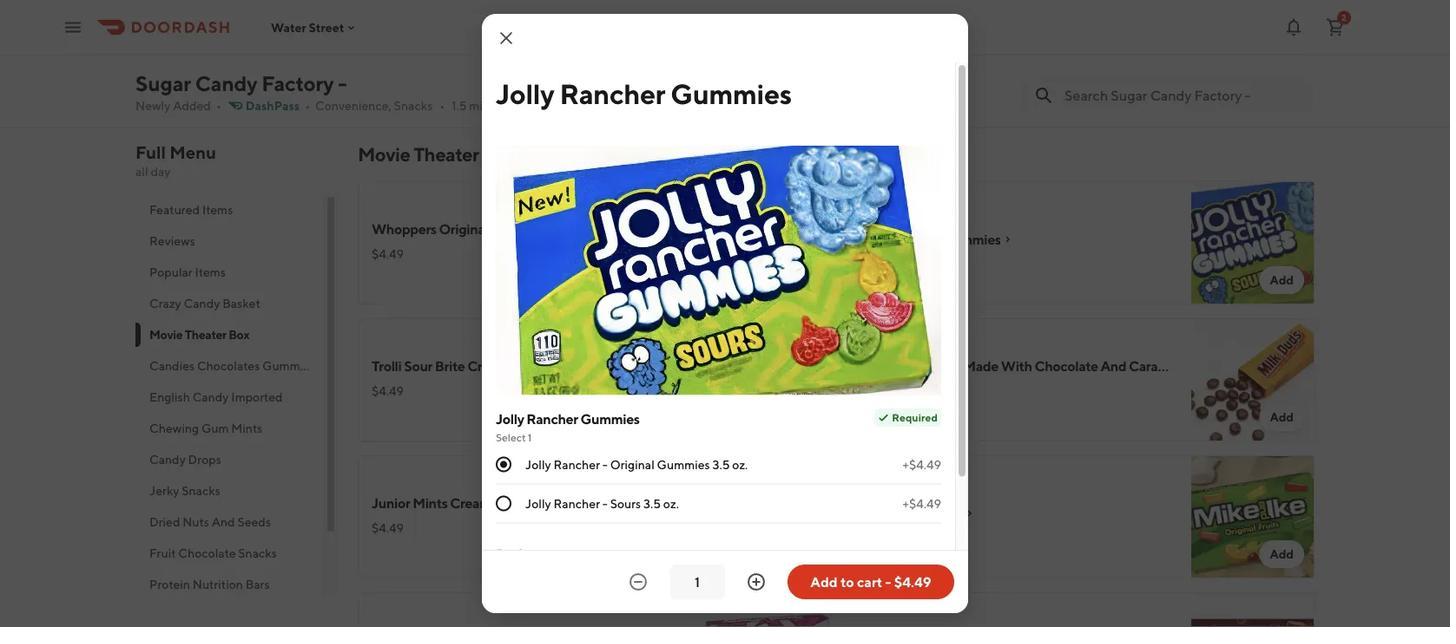 Task type: describe. For each thing, give the bounding box(es) containing it.
jolly rancher gummies image
[[1192, 182, 1315, 305]]

add button for mike & ike candy
[[1260, 541, 1304, 569]]

candies chocolates gummies
[[149, 359, 315, 373]]

trolli
[[372, 358, 402, 375]]

nutrition
[[193, 578, 243, 592]]

add button for jolly rancher gummies
[[1260, 267, 1304, 294]]

add to cart - $4.49 button
[[788, 565, 954, 600]]

+$4.49 for jolly rancher - original gummies 3.5 oz.
[[903, 458, 941, 472]]

theater down 1.5
[[414, 143, 479, 166]]

made
[[963, 358, 999, 375]]

mike & ike candy image
[[1192, 456, 1315, 579]]

&
[[890, 506, 899, 522]]

gummy
[[593, 358, 643, 375]]

popular items button
[[135, 257, 324, 288]]

candy inside candy drops button
[[149, 453, 186, 467]]

protein nutrition bars
[[149, 578, 270, 592]]

protein
[[149, 578, 190, 592]]

sours
[[610, 497, 641, 511]]

all
[[135, 165, 148, 179]]

fruit chocolate snacks
[[149, 547, 277, 561]]

basket
[[451, 23, 492, 40]]

junior mints creamy mints 3.5 oz.
[[372, 495, 577, 512]]

candy drops button
[[135, 445, 324, 476]]

sugar candy factory -
[[135, 71, 347, 96]]

reviews
[[149, 234, 195, 248]]

featured items
[[149, 203, 233, 217]]

chewing gum mints button
[[135, 413, 324, 445]]

english
[[149, 390, 190, 405]]

candies chocolates gummies button
[[135, 351, 324, 382]]

snacks inside button
[[238, 547, 277, 561]]

reviews button
[[135, 226, 324, 257]]

preferences
[[496, 546, 570, 563]]

5
[[593, 221, 601, 238]]

rancher for 3.5
[[554, 497, 600, 511]]

trident gum  basket
[[372, 23, 492, 40]]

jerky snacks button
[[135, 476, 324, 507]]

snacks for convenience,
[[394, 99, 433, 113]]

5oz
[[1191, 358, 1214, 375]]

water street
[[271, 20, 344, 35]]

trident gum  basket image
[[706, 0, 829, 107]]

factory
[[262, 71, 334, 96]]

crazy candy basket button
[[135, 288, 324, 320]]

theater left size
[[648, 221, 696, 238]]

milk duds candy made with chocolate and caramel - 5oz
[[857, 358, 1214, 375]]

add for jolly rancher gummies
[[1270, 273, 1294, 287]]

candies
[[149, 359, 195, 373]]

crazy
[[149, 297, 181, 311]]

newly added •
[[135, 99, 221, 113]]

full menu all day
[[135, 142, 216, 179]]

add button for junior mints creamy mints 3.5 oz.
[[774, 541, 819, 569]]

popular
[[149, 265, 193, 280]]

size
[[698, 221, 724, 238]]

1 vertical spatial ounce
[[716, 358, 758, 375]]

add to cart - $4.49
[[811, 575, 932, 591]]

chocolates
[[197, 359, 260, 373]]

good and plenty, licorice candy, fat free, movie candy 6 oz. box image
[[706, 593, 829, 628]]

gummies inside button
[[262, 359, 315, 373]]

0 horizontal spatial movie theater box
[[149, 328, 249, 342]]

$4.49 inside button
[[894, 575, 932, 591]]

malit
[[491, 221, 523, 238]]

notification bell image
[[1284, 17, 1304, 38]]

dried nuts and seeds button
[[135, 507, 324, 538]]

required
[[892, 412, 938, 424]]

- up convenience,
[[338, 71, 347, 96]]

seeds
[[237, 515, 271, 530]]

• for convenience, snacks • 1.5 mi
[[440, 99, 445, 113]]

water street button
[[271, 20, 358, 35]]

minis,
[[524, 358, 560, 375]]

trident
[[372, 23, 416, 40]]

2 horizontal spatial movie
[[761, 358, 799, 375]]

dried nuts and seeds
[[149, 515, 271, 530]]

hot tamales fierce cinnamon chewy candy 5 oz. image
[[1192, 593, 1315, 628]]

dashpass
[[246, 99, 300, 113]]

$14.99
[[372, 49, 409, 63]]

cart
[[857, 575, 883, 591]]

milk duds candy made with chocolate and caramel - 5oz image
[[1192, 319, 1315, 442]]

bars
[[245, 578, 270, 592]]

- left sours
[[603, 497, 608, 511]]

jerky snacks
[[149, 484, 220, 499]]

jolly rancher gummies group
[[496, 409, 941, 524]]

0 horizontal spatial ounce
[[604, 221, 646, 238]]

english candy imported button
[[135, 382, 324, 413]]

crazy candy basket
[[149, 297, 260, 311]]

milk
[[857, 358, 884, 375]]

2 sour from the left
[[562, 358, 591, 375]]

day
[[151, 165, 171, 179]]

with
[[1001, 358, 1032, 375]]

water
[[271, 20, 306, 35]]

0 horizontal spatial original
[[439, 221, 488, 238]]

gum for trident
[[418, 23, 449, 40]]

convenience,
[[315, 99, 392, 113]]

close jolly rancher gummies image
[[496, 28, 517, 49]]

jolly rancher gummies dialog
[[482, 14, 968, 628]]

creamy
[[450, 495, 498, 512]]

newly
[[135, 99, 171, 113]]

snacks for jerky
[[182, 484, 220, 499]]

1 horizontal spatial 1
[[752, 221, 757, 238]]

0 vertical spatial and
[[1101, 358, 1127, 375]]

popular items
[[149, 265, 226, 280]]

2 • from the left
[[305, 99, 310, 113]]

jolly rancher gummies inside jolly rancher gummies dialog
[[496, 77, 792, 110]]

street
[[309, 20, 344, 35]]

brite
[[435, 358, 465, 375]]

rancher for gummies
[[554, 458, 600, 472]]

oz. for junior mints creamy mints 3.5 oz.
[[559, 495, 577, 512]]

add for mike & ike candy
[[1270, 548, 1294, 562]]

chewing
[[149, 422, 199, 436]]

full
[[135, 142, 166, 163]]

protein nutrition bars button
[[135, 570, 324, 601]]

ball
[[525, 221, 548, 238]]

nuts
[[183, 515, 209, 530]]

added
[[173, 99, 211, 113]]

add button for whoppers original malit ball candy 5 ounce theater size box 1 box
[[774, 267, 819, 294]]

imported
[[231, 390, 283, 405]]

to
[[841, 575, 854, 591]]

duds
[[886, 358, 918, 375]]

trolli sour brite crawlers minis, sour gummy worms, 3.5 ounce movie theater candy box
[[372, 358, 917, 375]]



Task type: locate. For each thing, give the bounding box(es) containing it.
movie
[[358, 143, 410, 166], [149, 328, 183, 342], [761, 358, 799, 375]]

candy inside 'english candy imported' button
[[193, 390, 229, 405]]

items
[[202, 203, 233, 217], [195, 265, 226, 280]]

1 horizontal spatial sour
[[562, 358, 591, 375]]

original up sours
[[610, 458, 655, 472]]

0 horizontal spatial gum
[[201, 422, 229, 436]]

junior mints creamy mints 3.5 oz. image
[[706, 456, 829, 579]]

gummies
[[671, 77, 792, 110], [942, 231, 1001, 248], [262, 359, 315, 373], [581, 411, 640, 427], [657, 458, 710, 472]]

0 horizontal spatial mints
[[231, 422, 263, 436]]

2 button
[[1318, 10, 1353, 45]]

ike
[[901, 506, 920, 522]]

1 sour from the left
[[404, 358, 433, 375]]

sour right minis,
[[562, 358, 591, 375]]

whoppers original malit ball candy 5 ounce theater size box 1 box
[[372, 221, 784, 238]]

• left 1.5
[[440, 99, 445, 113]]

0 horizontal spatial chocolate
[[178, 547, 236, 561]]

0 vertical spatial items
[[202, 203, 233, 217]]

1 horizontal spatial •
[[305, 99, 310, 113]]

candy inside crazy candy basket button
[[184, 297, 220, 311]]

and inside button
[[212, 515, 235, 530]]

1 inside 'jolly rancher gummies select 1'
[[528, 432, 532, 444]]

ounce right worms,
[[716, 358, 758, 375]]

items for popular items
[[195, 265, 226, 280]]

Current quantity is 1 number field
[[680, 573, 715, 592]]

1 vertical spatial items
[[195, 265, 226, 280]]

featured
[[149, 203, 200, 217]]

1 horizontal spatial and
[[1101, 358, 1127, 375]]

0 vertical spatial jolly rancher gummies
[[496, 77, 792, 110]]

add for whoppers original malit ball candy 5 ounce theater size box 1 box
[[785, 273, 809, 287]]

1 vertical spatial snacks
[[182, 484, 220, 499]]

movie theater box down 1.5
[[358, 143, 515, 166]]

dashpass •
[[246, 99, 310, 113]]

menu
[[170, 142, 216, 163]]

0 vertical spatial original
[[439, 221, 488, 238]]

1 +$4.49 from the top
[[903, 458, 941, 472]]

chocolate inside fruit chocolate snacks button
[[178, 547, 236, 561]]

2 +$4.49 from the top
[[903, 497, 941, 511]]

•
[[216, 99, 221, 113], [305, 99, 310, 113], [440, 99, 445, 113]]

theater down "crazy candy basket" at the top left
[[185, 328, 226, 342]]

1 vertical spatial jolly rancher gummies
[[857, 231, 1001, 248]]

basket
[[222, 297, 260, 311]]

$4.49 for trolli
[[372, 384, 404, 399]]

0 horizontal spatial jolly rancher gummies
[[496, 77, 792, 110]]

$4.49 down trolli
[[372, 384, 404, 399]]

- up jolly rancher - sours 3.5 oz.
[[603, 458, 608, 472]]

add for milk duds candy made with chocolate and caramel - 5oz
[[1270, 410, 1294, 425]]

oz. for jolly rancher - sours 3.5 oz.
[[663, 497, 679, 511]]

• right added
[[216, 99, 221, 113]]

increase quantity by 1 image
[[746, 572, 767, 593]]

items up reviews button
[[202, 203, 233, 217]]

0 horizontal spatial •
[[216, 99, 221, 113]]

dried
[[149, 515, 180, 530]]

candy
[[195, 71, 258, 96], [551, 221, 591, 238], [184, 297, 220, 311], [851, 358, 891, 375], [921, 358, 961, 375], [193, 390, 229, 405], [149, 453, 186, 467], [923, 506, 963, 522]]

0 horizontal spatial sour
[[404, 358, 433, 375]]

mints inside button
[[231, 422, 263, 436]]

gum
[[418, 23, 449, 40], [201, 422, 229, 436]]

1 horizontal spatial mints
[[413, 495, 448, 512]]

snacks down drops
[[182, 484, 220, 499]]

and left caramel
[[1101, 358, 1127, 375]]

1 horizontal spatial jolly rancher gummies
[[857, 231, 1001, 248]]

gum inside button
[[201, 422, 229, 436]]

+$4.49
[[903, 458, 941, 472], [903, 497, 941, 511]]

0 vertical spatial movie
[[358, 143, 410, 166]]

1 horizontal spatial chocolate
[[1035, 358, 1098, 375]]

box
[[482, 143, 515, 166], [726, 221, 750, 238], [760, 221, 784, 238], [229, 328, 249, 342], [894, 358, 917, 375]]

and right nuts
[[212, 515, 235, 530]]

mike & ike candy
[[857, 506, 963, 522]]

gummies inside 'jolly rancher gummies select 1'
[[581, 411, 640, 427]]

1 horizontal spatial movie theater box
[[358, 143, 515, 166]]

select
[[496, 432, 526, 444]]

mike
[[857, 506, 888, 522]]

original left malit
[[439, 221, 488, 238]]

crawlers
[[467, 358, 521, 375]]

1 horizontal spatial ounce
[[716, 358, 758, 375]]

1 vertical spatial and
[[212, 515, 235, 530]]

- right the cart
[[886, 575, 891, 591]]

2
[[1342, 13, 1347, 23]]

+$4.49 down required
[[903, 458, 941, 472]]

1 horizontal spatial oz.
[[663, 497, 679, 511]]

2 horizontal spatial oz.
[[732, 458, 748, 472]]

1 horizontal spatial gum
[[418, 23, 449, 40]]

1 vertical spatial gum
[[201, 422, 229, 436]]

movie theater box down "crazy candy basket" at the top left
[[149, 328, 249, 342]]

0 horizontal spatial 1
[[528, 432, 532, 444]]

jolly rancher gummies select 1
[[496, 411, 640, 444]]

mints down imported
[[231, 422, 263, 436]]

2 horizontal spatial snacks
[[394, 99, 433, 113]]

jolly rancher - original gummies 3.5 oz.
[[525, 458, 748, 472]]

- left 5oz
[[1183, 358, 1189, 375]]

1 vertical spatial movie
[[149, 328, 183, 342]]

rancher for 1
[[527, 411, 578, 427]]

$4.49 down junior
[[372, 522, 404, 536]]

1 vertical spatial +$4.49
[[903, 497, 941, 511]]

0 vertical spatial chocolate
[[1035, 358, 1098, 375]]

1 • from the left
[[216, 99, 221, 113]]

mints right junior
[[413, 495, 448, 512]]

jerky
[[149, 484, 179, 499]]

• down factory
[[305, 99, 310, 113]]

worms,
[[645, 358, 693, 375]]

snacks inside button
[[182, 484, 220, 499]]

whoppers
[[372, 221, 437, 238]]

1 vertical spatial 1
[[528, 432, 532, 444]]

add button for milk duds candy made with chocolate and caramel - 5oz
[[1260, 404, 1304, 432]]

ounce
[[604, 221, 646, 238], [716, 358, 758, 375]]

gum for chewing
[[201, 422, 229, 436]]

add inside jolly rancher gummies dialog
[[811, 575, 838, 591]]

jolly rancher - sours 3.5 oz.
[[525, 497, 679, 511]]

mints
[[231, 422, 263, 436], [413, 495, 448, 512], [501, 495, 536, 512]]

chocolate right with
[[1035, 358, 1098, 375]]

oz.
[[732, 458, 748, 472], [559, 495, 577, 512], [663, 497, 679, 511]]

sugar
[[135, 71, 191, 96]]

gum left basket
[[418, 23, 449, 40]]

jolly for gummies
[[525, 458, 551, 472]]

items for featured items
[[202, 203, 233, 217]]

whoppers original malit ball candy 5 ounce theater size box 1 box image
[[706, 182, 829, 305]]

snacks up bars
[[238, 547, 277, 561]]

1 vertical spatial chocolate
[[178, 547, 236, 561]]

add
[[785, 273, 809, 287], [1270, 273, 1294, 287], [1270, 410, 1294, 425], [785, 548, 809, 562], [1270, 548, 1294, 562], [811, 575, 838, 591]]

jolly rancher gummies
[[496, 77, 792, 110], [857, 231, 1001, 248]]

1 horizontal spatial movie
[[358, 143, 410, 166]]

jolly for 1
[[496, 411, 524, 427]]

0 vertical spatial movie theater box
[[358, 143, 515, 166]]

0 vertical spatial 1
[[752, 221, 757, 238]]

$4.49
[[372, 247, 404, 261], [372, 384, 404, 399], [857, 384, 889, 399], [372, 522, 404, 536], [894, 575, 932, 591]]

2 vertical spatial movie
[[761, 358, 799, 375]]

0 horizontal spatial movie
[[149, 328, 183, 342]]

- inside button
[[886, 575, 891, 591]]

Item Search search field
[[1065, 86, 1301, 105]]

gum down english candy imported
[[201, 422, 229, 436]]

caramel
[[1129, 358, 1181, 375]]

snacks
[[394, 99, 433, 113], [182, 484, 220, 499], [238, 547, 277, 561]]

3 • from the left
[[440, 99, 445, 113]]

decrease quantity by 1 image
[[628, 572, 649, 593]]

0 horizontal spatial snacks
[[182, 484, 220, 499]]

2 horizontal spatial mints
[[501, 495, 536, 512]]

convenience, snacks • 1.5 mi
[[315, 99, 483, 113]]

candy drops
[[149, 453, 221, 467]]

and
[[1101, 358, 1127, 375], [212, 515, 235, 530]]

$4.49 for whoppers
[[372, 247, 404, 261]]

add for junior mints creamy mints 3.5 oz.
[[785, 548, 809, 562]]

2 horizontal spatial •
[[440, 99, 445, 113]]

chocolate up protein nutrition bars
[[178, 547, 236, 561]]

sour left brite
[[404, 358, 433, 375]]

add button
[[774, 267, 819, 294], [1260, 267, 1304, 294], [1260, 404, 1304, 432], [774, 541, 819, 569], [1260, 541, 1304, 569]]

$4.49 down the (optional)
[[894, 575, 932, 591]]

1 vertical spatial movie theater box
[[149, 328, 249, 342]]

(optional)
[[881, 550, 938, 564]]

ounce right 5
[[604, 221, 646, 238]]

3.5
[[695, 358, 714, 375], [713, 458, 730, 472], [538, 495, 557, 512], [644, 497, 661, 511]]

$4.49 down 'whoppers'
[[372, 247, 404, 261]]

0 horizontal spatial and
[[212, 515, 235, 530]]

0 vertical spatial ounce
[[604, 221, 646, 238]]

0 vertical spatial gum
[[418, 23, 449, 40]]

0 vertical spatial +$4.49
[[903, 458, 941, 472]]

+$4.49 for jolly rancher - sours 3.5 oz.
[[903, 497, 941, 511]]

1 vertical spatial original
[[610, 458, 655, 472]]

theater left milk
[[801, 358, 849, 375]]

movie theater box
[[358, 143, 515, 166], [149, 328, 249, 342]]

featured items button
[[135, 195, 324, 226]]

rancher
[[560, 77, 665, 110], [888, 231, 939, 248], [527, 411, 578, 427], [554, 458, 600, 472], [554, 497, 600, 511]]

-
[[338, 71, 347, 96], [1183, 358, 1189, 375], [603, 458, 608, 472], [603, 497, 608, 511], [886, 575, 891, 591]]

sour
[[404, 358, 433, 375], [562, 358, 591, 375]]

0 horizontal spatial oz.
[[559, 495, 577, 512]]

1 right size
[[752, 221, 757, 238]]

fruit chocolate snacks button
[[135, 538, 324, 570]]

snacks left 1.5
[[394, 99, 433, 113]]

2 vertical spatial snacks
[[238, 547, 277, 561]]

original inside jolly rancher gummies group
[[610, 458, 655, 472]]

jolly for 3.5
[[525, 497, 551, 511]]

open menu image
[[63, 17, 83, 38]]

rancher inside 'jolly rancher gummies select 1'
[[527, 411, 578, 427]]

trolli sour brite crawlers minis, sour gummy worms, 3.5 ounce movie theater candy box image
[[706, 319, 829, 442]]

mints right creamy
[[501, 495, 536, 512]]

$4.49 for junior
[[372, 522, 404, 536]]

• for newly added •
[[216, 99, 221, 113]]

None radio
[[496, 457, 512, 473], [496, 496, 512, 512], [496, 457, 512, 473], [496, 496, 512, 512]]

+$4.49 right &
[[903, 497, 941, 511]]

jolly inside 'jolly rancher gummies select 1'
[[496, 411, 524, 427]]

1 right "select"
[[528, 432, 532, 444]]

items up "crazy candy basket" at the top left
[[195, 265, 226, 280]]

fruit
[[149, 547, 176, 561]]

$4.49 down milk
[[857, 384, 889, 399]]

junior
[[372, 495, 410, 512]]

0 vertical spatial snacks
[[394, 99, 433, 113]]

1 horizontal spatial original
[[610, 458, 655, 472]]

2 items, open order cart image
[[1325, 17, 1346, 38]]

1.5
[[452, 99, 467, 113]]

$4.49 for milk
[[857, 384, 889, 399]]

chocolate
[[1035, 358, 1098, 375], [178, 547, 236, 561]]

mi
[[469, 99, 483, 113]]

english candy imported
[[149, 390, 283, 405]]

1 horizontal spatial snacks
[[238, 547, 277, 561]]



Task type: vqa. For each thing, say whether or not it's contained in the screenshot.
Alcohol
no



